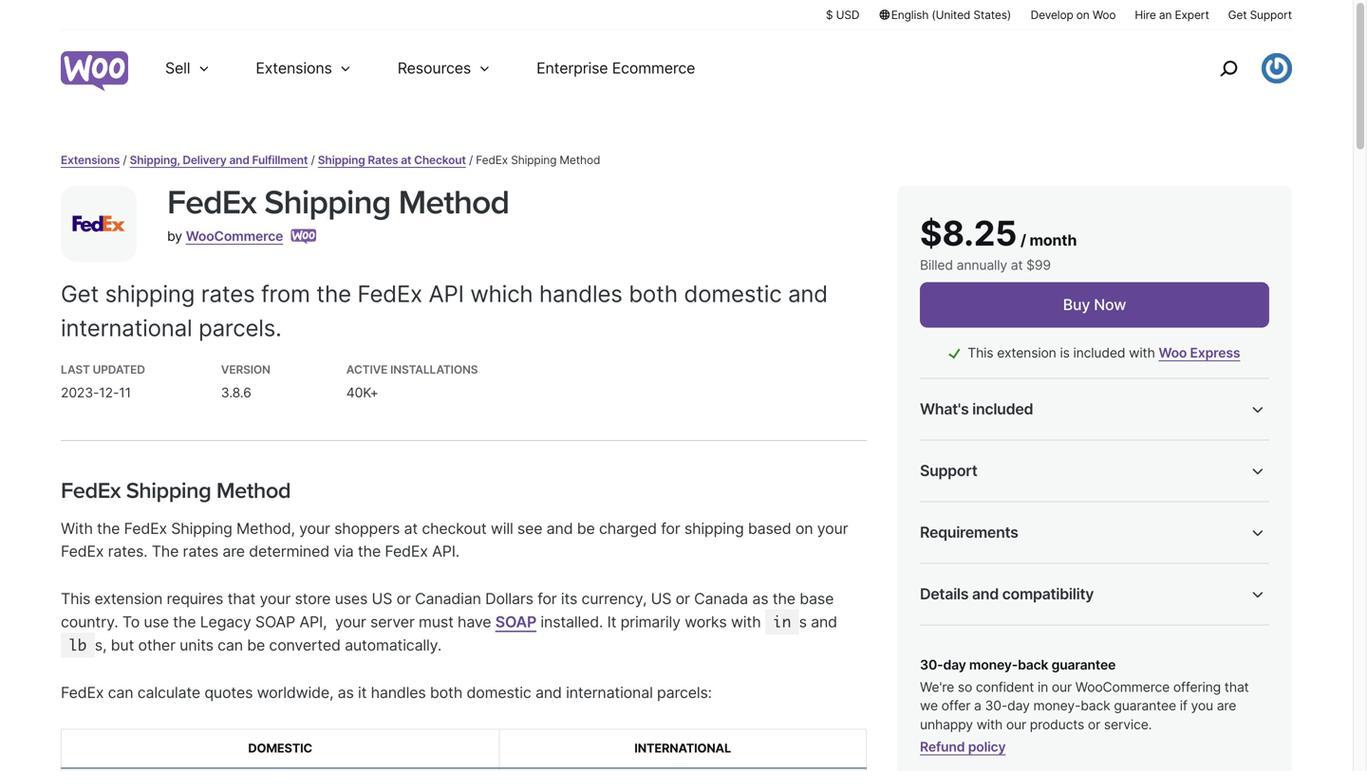 Task type: describe. For each thing, give the bounding box(es) containing it.
this for this extension is included with woo express
[[968, 345, 993, 361]]

service navigation menu element
[[1179, 38, 1292, 99]]

shipping inside the with the fedex shipping method, your shoppers at checkout will see and be charged for shipping based on your fedex rates. the rates are determined via the fedex api.
[[684, 520, 744, 538]]

service.
[[1104, 717, 1152, 733]]

back for 30-day money-back guarantee we're so confident in our woocommerce offering that we offer a 30-day money-back guarantee if you are unhappy with our products or service. refund policy
[[1018, 657, 1048, 674]]

money- for 30-day money-back guarantee we're so confident in our woocommerce offering that we offer a 30-day money-back guarantee if you are unhappy with our products or service. refund policy
[[969, 657, 1018, 674]]

can inside soap installed. it primarily works with in s and lb s, but other units can be converted automatically.
[[217, 637, 243, 655]]

1 vertical spatial our
[[1006, 717, 1026, 733]]

currency
[[1081, 605, 1135, 621]]

1 vertical spatial can
[[108, 684, 133, 702]]

other
[[138, 637, 176, 655]]

1 horizontal spatial our
[[1052, 680, 1072, 696]]

be inside soap installed. it primarily works with in s and lb s, but other units can be converted automatically.
[[247, 637, 265, 655]]

day for 30-day money-back guarantee we're so confident in our woocommerce offering that we offer a 30-day money-back guarantee if you are unhappy with our products or service. refund policy
[[943, 657, 966, 674]]

automatically.
[[345, 637, 442, 655]]

extensions link
[[61, 153, 120, 167]]

0 horizontal spatial support
[[920, 462, 977, 480]]

regarding)
[[1009, 578, 1073, 594]]

details and compatibility
[[920, 585, 1094, 604]]

on inside soap installed on server (contact your host for more information regarding)
[[1030, 558, 1045, 574]]

developed
[[1053, 726, 1120, 742]]

refund
[[920, 739, 965, 756]]

open account menu image
[[1262, 53, 1292, 84]]

the
[[152, 543, 179, 561]]

converted
[[269, 637, 341, 655]]

1 vertical spatial domestic
[[467, 684, 531, 702]]

english
[[891, 8, 929, 22]]

legacy
[[200, 613, 251, 632]]

that inside 30-day money-back guarantee we're so confident in our woocommerce offering that we offer a 30-day money-back guarantee if you are unhappy with our products or service. refund policy
[[1224, 680, 1249, 696]]

on inside the with the fedex shipping method, your shoppers at checkout will see and be charged for shipping based on your fedex rates. the rates are determined via the fedex api.
[[795, 520, 813, 538]]

we
[[920, 698, 938, 715]]

version 3.8.6
[[221, 363, 270, 401]]

your left store
[[260, 590, 291, 609]]

parcels.
[[199, 314, 282, 342]]

calculate
[[137, 684, 200, 702]]

sell button
[[142, 30, 233, 106]]

method inside breadcrumb element
[[560, 153, 600, 167]]

see
[[920, 589, 944, 605]]

/ fedex
[[469, 153, 508, 167]]

1- for 1-year support
[[937, 463, 949, 479]]

1 vertical spatial 11
[[1111, 671, 1123, 687]]

last for last update
[[920, 671, 947, 687]]

active installations 40k+
[[346, 363, 478, 401]]

handles inside get shipping rates from the fedex api which handles both domestic and international parcels.
[[539, 280, 622, 308]]

extensions inside woocommerce extensions , developed by woo
[[1153, 707, 1222, 723]]

2 vertical spatial back
[[1081, 698, 1110, 715]]

for inside soap installed on server (contact your host for more information regarding)
[[1208, 558, 1225, 574]]

your up the determined
[[299, 520, 330, 538]]

30- for 30-day money-back guarantee we're so confident in our woocommerce offering that we offer a 30-day money-back guarantee if you are unhappy with our products or service. refund policy
[[920, 657, 943, 674]]

international inside get shipping rates from the fedex api which handles both domestic and international parcels.
[[61, 314, 192, 342]]

or down details
[[958, 605, 971, 621]]

with the fedex shipping method, your shoppers at checkout will see and be charged for shipping based on your fedex rates. the rates are determined via the fedex api.
[[61, 520, 848, 561]]

at inside $8.25 / month billed annually at $99
[[1011, 257, 1023, 273]]

2 horizontal spatial us
[[937, 605, 955, 621]]

2 vertical spatial guarantee
[[1114, 698, 1176, 715]]

12- inside "last updated 2023-12-11"
[[99, 385, 119, 401]]

soap for information
[[937, 558, 971, 574]]

to
[[122, 613, 140, 632]]

fedex down the with
[[61, 543, 104, 561]]

0 vertical spatial included
[[1073, 345, 1125, 361]]

extensions / shipping, delivery and fulfillment / shipping rates at checkout / fedex shipping method
[[61, 153, 600, 167]]

guarantee for 30-day money-back guarantee
[[1065, 492, 1128, 508]]

0 vertical spatial on
[[1076, 8, 1090, 22]]

compatibility
[[1002, 585, 1094, 604]]

expert
[[1175, 8, 1209, 22]]

international
[[634, 741, 731, 756]]

english (united states) button
[[879, 7, 1012, 23]]

woocommerce left developed by woocommerce icon
[[186, 228, 283, 244]]

30-day money-back guarantee
[[937, 492, 1128, 508]]

(united
[[932, 8, 970, 22]]

get support
[[1228, 8, 1292, 22]]

parcels:
[[657, 684, 712, 702]]

api
[[429, 280, 464, 308]]

fedex up the by woocommerce
[[167, 183, 256, 223]]

1 vertical spatial version
[[1126, 671, 1175, 687]]

1 vertical spatial by
[[983, 496, 1000, 515]]

1 vertical spatial included
[[972, 400, 1033, 419]]

sell
[[165, 59, 190, 77]]

charged
[[599, 520, 657, 538]]

woocommerce extensions link
[[1053, 707, 1222, 723]]

your down the uses
[[335, 613, 366, 632]]

1 horizontal spatial us
[[651, 590, 671, 609]]

domestic
[[248, 741, 312, 756]]

developed by woo link
[[1053, 726, 1170, 742]]

check image
[[949, 345, 968, 361]]

refund policy link
[[920, 739, 1006, 756]]

fedex inside get shipping rates from the fedex api which handles both domestic and international parcels.
[[357, 280, 422, 308]]

usd
[[836, 8, 860, 22]]

shipping rates at checkout link
[[318, 153, 466, 167]]

product icon image
[[61, 186, 137, 262]]

2 vertical spatial 30-
[[985, 698, 1007, 715]]

installed.
[[541, 613, 603, 632]]

$ usd button
[[826, 7, 860, 23]]

0 horizontal spatial handles
[[371, 684, 426, 702]]

month
[[1030, 231, 1077, 250]]

be inside the with the fedex shipping method, your shoppers at checkout will see and be charged for shipping based on your fedex rates. the rates are determined via the fedex api.
[[577, 520, 595, 538]]

your right based
[[817, 520, 848, 538]]

/ for extensions
[[123, 153, 127, 167]]

information
[[937, 578, 1006, 594]]

quotes
[[204, 684, 253, 702]]

delivery
[[183, 153, 227, 167]]

1 vertical spatial method
[[398, 183, 509, 223]]

annually
[[957, 257, 1007, 273]]

hire an expert
[[1135, 8, 1209, 22]]

soap for lb
[[495, 613, 536, 632]]

api.
[[432, 543, 459, 561]]

a
[[974, 698, 981, 715]]

the down the requires
[[173, 613, 196, 632]]

canadian inside this extension requires that your store uses us or canadian dollars for its currency, us or canada as the base country. to use the legacy soap api,  your server must have
[[415, 590, 481, 609]]

fedex up the with
[[61, 478, 121, 505]]

dollars inside this extension requires that your store uses us or canadian dollars for its currency, us or canada as the base country. to use the legacy soap api,  your server must have
[[485, 590, 533, 609]]

shipping,
[[130, 153, 180, 167]]

develop
[[1031, 8, 1073, 22]]

ecommerce
[[612, 59, 695, 77]]

last updated 2023-12-11
[[61, 363, 145, 401]]

1 horizontal spatial /
[[311, 153, 315, 167]]

s,
[[95, 637, 107, 655]]

must
[[419, 613, 454, 632]]

0 vertical spatial version
[[221, 363, 270, 377]]

rates
[[368, 153, 398, 167]]

for inside this extension requires that your store uses us or canadian dollars for its currency, us or canada as the base country. to use the legacy soap api,  your server must have
[[538, 590, 557, 609]]

both inside get shipping rates from the fedex api which handles both domestic and international parcels.
[[629, 280, 678, 308]]

extension for this extension requires that your store uses us or canadian dollars for its currency, us or canada as the base country. to use the legacy soap api,  your server must have
[[94, 590, 162, 609]]

1 vertical spatial extension
[[979, 434, 1038, 450]]

shoppers
[[334, 520, 400, 538]]

last update
[[920, 671, 994, 687]]

and inside get shipping rates from the fedex api which handles both domestic and international parcels.
[[788, 280, 828, 308]]

get for get shipping rates from the fedex api which handles both domestic and international parcels.
[[61, 280, 99, 308]]

woocommerce extensions , developed by woo
[[1053, 707, 1226, 742]]

at inside breadcrumb element
[[401, 153, 411, 167]]

shipping inside get shipping rates from the fedex api which handles both domestic and international parcels.
[[105, 280, 195, 308]]

2 vertical spatial money-
[[1033, 698, 1081, 715]]

category
[[920, 707, 979, 723]]

buy now link
[[920, 282, 1269, 328]]

1- for 1-year extension updates
[[937, 434, 949, 450]]

soap inside this extension requires that your store uses us or canadian dollars for its currency, us or canada as the base country. to use the legacy soap api,  your server must have
[[255, 613, 295, 632]]

lb
[[69, 636, 87, 655]]

by inside woocommerce extensions , developed by woo
[[1123, 726, 1139, 742]]

installed
[[975, 558, 1026, 574]]

fedex can calculate quotes worldwide, as it handles both domestic and international parcels:
[[61, 684, 712, 702]]

will
[[491, 520, 513, 538]]

get for get support
[[1228, 8, 1247, 22]]

checkout
[[414, 153, 466, 167]]

0 vertical spatial fedex shipping method
[[167, 183, 509, 223]]

the inside get shipping rates from the fedex api which handles both domestic and international parcels.
[[316, 280, 351, 308]]

at inside the with the fedex shipping method, your shoppers at checkout will see and be charged for shipping based on your fedex rates. the rates are determined via the fedex api.
[[404, 520, 418, 538]]

woocommerce inside woocommerce extensions , developed by woo
[[1053, 707, 1150, 723]]

and inside the with the fedex shipping method, your shoppers at checkout will see and be charged for shipping based on your fedex rates. the rates are determined via the fedex api.
[[547, 520, 573, 538]]

0 horizontal spatial method
[[216, 478, 291, 505]]

us or canadian dollars currency only
[[937, 605, 1164, 621]]

offering
[[1173, 680, 1221, 696]]

11 inside "last updated 2023-12-11"
[[119, 385, 131, 401]]

fedex left api.
[[385, 543, 428, 561]]

0 vertical spatial woo
[[1093, 8, 1116, 22]]

active
[[346, 363, 388, 377]]

extensions button
[[233, 30, 375, 106]]

0 vertical spatial policy
[[996, 589, 1034, 605]]

or up server
[[396, 590, 411, 609]]

primarily
[[621, 613, 681, 632]]

updates
[[1042, 434, 1091, 450]]

fedex up rates.
[[124, 520, 167, 538]]

method,
[[236, 520, 295, 538]]

uses
[[335, 590, 368, 609]]

or up works
[[676, 590, 690, 609]]

canada
[[694, 590, 748, 609]]

unhappy
[[920, 717, 973, 733]]

woocommerce up server at the bottom right
[[1004, 496, 1116, 515]]

or inside 30-day money-back guarantee we're so confident in our woocommerce offering that we offer a 30-day money-back guarantee if you are unhappy with our products or service. refund policy
[[1088, 717, 1100, 733]]

rates inside the with the fedex shipping method, your shoppers at checkout will see and be charged for shipping based on your fedex rates. the rates are determined via the fedex api.
[[183, 543, 218, 561]]

hire an expert link
[[1135, 7, 1209, 23]]

base
[[800, 590, 834, 609]]

1 vertical spatial as
[[338, 684, 354, 702]]

with inside 30-day money-back guarantee we're so confident in our woocommerce offering that we offer a 30-day money-back guarantee if you are unhappy with our products or service. refund policy
[[977, 717, 1003, 733]]

1-year support
[[937, 463, 1027, 479]]

enterprise
[[536, 59, 608, 77]]



Task type: locate. For each thing, give the bounding box(es) containing it.
support
[[979, 463, 1027, 479]]

2 vertical spatial on
[[1030, 558, 1045, 574]]

that inside this extension requires that your store uses us or canadian dollars for its currency, us or canada as the base country. to use the legacy soap api,  your server must have
[[227, 590, 256, 609]]

0 vertical spatial international
[[61, 314, 192, 342]]

with inside soap installed. it primarily works with in s and lb s, but other units can be converted automatically.
[[731, 613, 761, 632]]

your inside soap installed on server (contact your host for more information regarding)
[[1147, 558, 1174, 574]]

on up regarding)
[[1030, 558, 1045, 574]]

fedex down lb
[[61, 684, 104, 702]]

2023- up products
[[1053, 671, 1091, 687]]

1 horizontal spatial be
[[577, 520, 595, 538]]

by down 1-year support
[[983, 496, 1000, 515]]

0 horizontal spatial as
[[338, 684, 354, 702]]

now
[[1094, 296, 1126, 314]]

version up woocommerce extensions link
[[1126, 671, 1175, 687]]

1 vertical spatial international
[[566, 684, 653, 702]]

extensions up the fulfillment
[[256, 59, 332, 77]]

0 horizontal spatial extensions
[[61, 153, 120, 167]]

woocommerce
[[186, 228, 283, 244], [1004, 496, 1116, 515], [1075, 680, 1170, 696], [1053, 707, 1150, 723]]

year for support
[[949, 463, 975, 479]]

for left its
[[538, 590, 557, 609]]

0 horizontal spatial get
[[61, 280, 99, 308]]

1 horizontal spatial both
[[629, 280, 678, 308]]

and inside soap installed. it primarily works with in s and lb s, but other units can be converted automatically.
[[811, 613, 837, 632]]

1 vertical spatial handles
[[371, 684, 426, 702]]

guarantee down the updates
[[1065, 492, 1128, 508]]

as left the it
[[338, 684, 354, 702]]

breadcrumb element
[[61, 152, 1292, 169]]

included up 1-year extension updates
[[972, 400, 1033, 419]]

soap right have at the bottom of page
[[495, 613, 536, 632]]

handles right which
[[539, 280, 622, 308]]

day for 30-day money-back guarantee
[[959, 492, 981, 508]]

developed by woocommerce image
[[291, 229, 317, 244]]

canadian
[[415, 590, 481, 609], [974, 605, 1032, 621]]

0 horizontal spatial dollars
[[485, 590, 533, 609]]

1 horizontal spatial extensions
[[256, 59, 332, 77]]

with left woo express
[[1129, 345, 1155, 361]]

works
[[685, 613, 727, 632]]

us
[[372, 590, 392, 609], [651, 590, 671, 609], [937, 605, 955, 621]]

1 horizontal spatial that
[[1224, 680, 1249, 696]]

money- for 30-day money-back guarantee
[[985, 492, 1032, 508]]

0 vertical spatial year
[[949, 434, 975, 450]]

30- for 30-day money-back guarantee
[[937, 492, 959, 508]]

shipping inside the with the fedex shipping method, your shoppers at checkout will see and be charged for shipping based on your fedex rates. the rates are determined via the fedex api.
[[171, 520, 232, 538]]

1 horizontal spatial in
[[1038, 680, 1048, 696]]

guarantee up the service.
[[1114, 698, 1176, 715]]

30-day money-back guarantee we're so confident in our woocommerce offering that we offer a 30-day money-back guarantee if you are unhappy with our products or service. refund policy
[[920, 657, 1249, 756]]

0 vertical spatial by
[[167, 228, 182, 244]]

worldwide,
[[257, 684, 334, 702]]

extensions inside breadcrumb element
[[61, 153, 120, 167]]

can down legacy
[[217, 637, 243, 655]]

woocommerce link for handled by
[[1004, 496, 1116, 515]]

with
[[61, 520, 93, 538]]

0 horizontal spatial 2023-
[[61, 385, 99, 401]]

billed
[[920, 257, 953, 273]]

dollars down compatibility
[[1036, 605, 1078, 621]]

2 horizontal spatial with
[[1129, 345, 1155, 361]]

1 horizontal spatial with
[[977, 717, 1003, 733]]

1 horizontal spatial 11
[[1111, 671, 1123, 687]]

1 chevron up image from the top
[[1247, 398, 1269, 421]]

1 vertical spatial at
[[1011, 257, 1023, 273]]

year
[[949, 434, 975, 450], [949, 463, 975, 479]]

get right the expert
[[1228, 8, 1247, 22]]

see privacy policy
[[920, 589, 1034, 605]]

are inside the with the fedex shipping method, your shoppers at checkout will see and be charged for shipping based on your fedex rates. the rates are determined via the fedex api.
[[223, 543, 245, 561]]

woocommerce inside 30-day money-back guarantee we're so confident in our woocommerce offering that we offer a 30-day money-back guarantee if you are unhappy with our products or service. refund policy
[[1075, 680, 1170, 696]]

2 vertical spatial extension
[[94, 590, 162, 609]]

chevron up image for handled by
[[1247, 460, 1269, 483]]

11 down the updated
[[119, 385, 131, 401]]

day down 1-year support
[[959, 492, 981, 508]]

woo down woocommerce extensions link
[[1142, 726, 1170, 742]]

get
[[1228, 8, 1247, 22], [61, 280, 99, 308]]

1 horizontal spatial canadian
[[974, 605, 1032, 621]]

3 chevron up image from the top
[[1247, 583, 1269, 606]]

this extension is included with woo express
[[968, 345, 1240, 361]]

/ left shipping,
[[123, 153, 127, 167]]

are for you
[[1217, 698, 1236, 715]]

1 horizontal spatial 2023-
[[1053, 671, 1091, 687]]

/ inside $8.25 / month billed annually at $99
[[1020, 231, 1026, 250]]

if
[[1180, 698, 1187, 715]]

woocommerce up woocommerce extensions link
[[1075, 680, 1170, 696]]

with down canada
[[731, 613, 761, 632]]

1 vertical spatial policy
[[968, 739, 1006, 756]]

2 vertical spatial method
[[216, 478, 291, 505]]

1 horizontal spatial as
[[752, 590, 768, 609]]

it
[[358, 684, 367, 702]]

policy down a
[[968, 739, 1006, 756]]

1 horizontal spatial last
[[920, 671, 947, 687]]

fedex shipping method down extensions / shipping, delivery and fulfillment / shipping rates at checkout / fedex shipping method
[[167, 183, 509, 223]]

on right based
[[795, 520, 813, 538]]

0 horizontal spatial international
[[61, 314, 192, 342]]

1 vertical spatial shipping
[[684, 520, 744, 538]]

1- up handled
[[937, 463, 949, 479]]

last for last updated 2023-12-11
[[61, 363, 90, 377]]

chevron up image for 1-year extension updates
[[1247, 398, 1269, 421]]

in left s
[[773, 613, 791, 632]]

extensions inside button
[[256, 59, 332, 77]]

update
[[950, 671, 994, 687]]

get down 'product icon'
[[61, 280, 99, 308]]

get inside get shipping rates from the fedex api which handles both domestic and international parcels.
[[61, 280, 99, 308]]

policy inside 30-day money-back guarantee we're so confident in our woocommerce offering that we offer a 30-day money-back guarantee if you are unhappy with our products or service. refund policy
[[968, 739, 1006, 756]]

0 horizontal spatial 12-
[[99, 385, 119, 401]]

are
[[223, 543, 245, 561], [1217, 698, 1236, 715]]

woo express
[[1159, 345, 1240, 361]]

that up legacy
[[227, 590, 256, 609]]

installations
[[390, 363, 478, 377]]

fedex left api
[[357, 280, 422, 308]]

for right charged
[[661, 520, 680, 538]]

1 vertical spatial chevron up image
[[1247, 460, 1269, 483]]

as inside this extension requires that your store uses us or canadian dollars for its currency, us or canada as the base country. to use the legacy soap api,  your server must have
[[752, 590, 768, 609]]

0 vertical spatial woocommerce link
[[186, 228, 283, 244]]

extensions down offering
[[1153, 707, 1222, 723]]

extension up support
[[979, 434, 1038, 450]]

use
[[144, 613, 169, 632]]

woocommerce link for by
[[186, 228, 283, 244]]

handles right the it
[[371, 684, 426, 702]]

what's included
[[920, 400, 1033, 419]]

/ for $8.25
[[1020, 231, 1026, 250]]

1 vertical spatial be
[[247, 637, 265, 655]]

as right canada
[[752, 590, 768, 609]]

0 vertical spatial 1-
[[937, 434, 949, 450]]

0 horizontal spatial both
[[430, 684, 462, 702]]

1-
[[937, 434, 949, 450], [937, 463, 949, 479]]

international up the updated
[[61, 314, 192, 342]]

1 horizontal spatial handles
[[539, 280, 622, 308]]

extension for this extension is included with woo express
[[997, 345, 1056, 361]]

your left the host
[[1147, 558, 1174, 574]]

us down details
[[937, 605, 955, 621]]

the
[[316, 280, 351, 308], [97, 520, 120, 538], [358, 543, 381, 561], [773, 590, 796, 609], [173, 613, 196, 632]]

resources
[[398, 59, 471, 77]]

our
[[1052, 680, 1072, 696], [1006, 717, 1026, 733]]

develop on woo link
[[1031, 7, 1116, 23]]

units
[[180, 637, 213, 655]]

money- up confident
[[969, 657, 1018, 674]]

30- up requirements
[[937, 492, 959, 508]]

2 chevron up image from the top
[[1247, 460, 1269, 483]]

extension up to at the left
[[94, 590, 162, 609]]

at right rates
[[401, 153, 411, 167]]

it
[[607, 613, 616, 632]]

30- up we're
[[920, 657, 943, 674]]

0 horizontal spatial can
[[108, 684, 133, 702]]

you
[[1191, 698, 1213, 715]]

day up the so on the right of the page
[[943, 657, 966, 674]]

back
[[1032, 492, 1062, 508], [1018, 657, 1048, 674], [1081, 698, 1110, 715]]

soap inside soap installed. it primarily works with in s and lb s, but other units can be converted automatically.
[[495, 613, 536, 632]]

woocommerce link left developed by woocommerce icon
[[186, 228, 283, 244]]

see
[[517, 520, 542, 538]]

/ left month
[[1020, 231, 1026, 250]]

method right / fedex
[[560, 153, 600, 167]]

checkout
[[422, 520, 487, 538]]

2023- inside "last updated 2023-12-11"
[[61, 385, 99, 401]]

$8.25 / month billed annually at $99
[[920, 213, 1077, 273]]

rates right the "the"
[[183, 543, 218, 561]]

0 horizontal spatial on
[[795, 520, 813, 538]]

0 horizontal spatial us
[[372, 590, 392, 609]]

1 horizontal spatial are
[[1217, 698, 1236, 715]]

0 vertical spatial extension
[[997, 345, 1056, 361]]

1 vertical spatial on
[[795, 520, 813, 538]]

1 horizontal spatial for
[[661, 520, 680, 538]]

0 vertical spatial get
[[1228, 8, 1247, 22]]

money-
[[985, 492, 1032, 508], [969, 657, 1018, 674], [1033, 698, 1081, 715]]

12- up woocommerce extensions link
[[1091, 671, 1111, 687]]

extensions
[[256, 59, 332, 77], [61, 153, 120, 167], [1153, 707, 1222, 723]]

2 vertical spatial extensions
[[1153, 707, 1222, 723]]

woo express link
[[1159, 345, 1240, 361]]

enterprise ecommerce link
[[514, 30, 718, 106]]

this up the what's included
[[968, 345, 993, 361]]

currency,
[[581, 590, 647, 609]]

this
[[968, 345, 993, 361], [61, 590, 90, 609]]

0 horizontal spatial last
[[61, 363, 90, 377]]

updated
[[93, 363, 145, 377]]

0 horizontal spatial for
[[538, 590, 557, 609]]

are inside 30-day money-back guarantee we're so confident in our woocommerce offering that we offer a 30-day money-back guarantee if you are unhappy with our products or service. refund policy
[[1217, 698, 1236, 715]]

this up country.
[[61, 590, 90, 609]]

$ usd
[[826, 8, 860, 22]]

2 year from the top
[[949, 463, 975, 479]]

woocommerce link up server at the bottom right
[[1004, 496, 1116, 515]]

40k+
[[346, 385, 379, 401]]

(contact
[[1092, 558, 1143, 574]]

0 vertical spatial back
[[1032, 492, 1062, 508]]

1 horizontal spatial shipping
[[684, 520, 744, 538]]

12- down the updated
[[99, 385, 119, 401]]

handled
[[920, 496, 979, 515]]

2 1- from the top
[[937, 463, 949, 479]]

0 vertical spatial shipping
[[105, 280, 195, 308]]

the down shoppers
[[358, 543, 381, 561]]

dollars up soap link
[[485, 590, 533, 609]]

shipping left based
[[684, 520, 744, 538]]

shipping
[[105, 280, 195, 308], [684, 520, 744, 538]]

country.
[[61, 613, 118, 632]]

0 vertical spatial with
[[1129, 345, 1155, 361]]

2 horizontal spatial extensions
[[1153, 707, 1222, 723]]

2023-12-11 version history
[[1053, 671, 1223, 687]]

woocommerce up developed by woo link
[[1053, 707, 1150, 723]]

2 horizontal spatial soap
[[937, 558, 971, 574]]

0 horizontal spatial this
[[61, 590, 90, 609]]

1 vertical spatial 2023-
[[1053, 671, 1091, 687]]

woo inside woocommerce extensions , developed by woo
[[1142, 726, 1170, 742]]

1 vertical spatial guarantee
[[1052, 657, 1116, 674]]

1 vertical spatial for
[[1208, 558, 1225, 574]]

history
[[1178, 671, 1223, 687]]

year for extension
[[949, 434, 975, 450]]

this extension requires that your store uses us or canadian dollars for its currency, us or canada as the base country. to use the legacy soap api,  your server must have
[[61, 590, 834, 632]]

can down but
[[108, 684, 133, 702]]

0 vertical spatial as
[[752, 590, 768, 609]]

on right develop
[[1076, 8, 1090, 22]]

shipping up the updated
[[105, 280, 195, 308]]

1 vertical spatial that
[[1224, 680, 1249, 696]]

but
[[111, 637, 134, 655]]

what's
[[920, 400, 969, 419]]

$
[[826, 8, 833, 22]]

in
[[773, 613, 791, 632], [1038, 680, 1048, 696]]

0 horizontal spatial woo
[[1093, 8, 1116, 22]]

domestic inside get shipping rates from the fedex api which handles both domestic and international parcels.
[[684, 280, 782, 308]]

back up confident
[[1018, 657, 1048, 674]]

1 vertical spatial 12-
[[1091, 671, 1111, 687]]

policy
[[996, 589, 1034, 605], [968, 739, 1006, 756]]

products
[[1030, 717, 1084, 733]]

get shipping rates from the fedex api which handles both domestic and international parcels.
[[61, 280, 828, 342]]

are for rates
[[223, 543, 245, 561]]

fulfillment
[[252, 153, 308, 167]]

in inside soap installed. it primarily works with in s and lb s, but other units can be converted automatically.
[[773, 613, 791, 632]]

0 horizontal spatial that
[[227, 590, 256, 609]]

day down confident
[[1007, 698, 1030, 715]]

2 horizontal spatial for
[[1208, 558, 1225, 574]]

30- right a
[[985, 698, 1007, 715]]

1 horizontal spatial dollars
[[1036, 605, 1078, 621]]

the left the base
[[773, 590, 796, 609]]

1 vertical spatial woocommerce link
[[1004, 496, 1116, 515]]

chevron up image
[[1247, 522, 1269, 544]]

this inside this extension requires that your store uses us or canadian dollars for its currency, us or canada as the base country. to use the legacy soap api,  your server must have
[[61, 590, 90, 609]]

1 horizontal spatial 12-
[[1091, 671, 1111, 687]]

1 vertical spatial back
[[1018, 657, 1048, 674]]

this for this extension requires that your store uses us or canadian dollars for its currency, us or canada as the base country. to use the legacy soap api,  your server must have
[[61, 590, 90, 609]]

woo left hire
[[1093, 8, 1116, 22]]

day
[[959, 492, 981, 508], [943, 657, 966, 674], [1007, 698, 1030, 715]]

1 horizontal spatial included
[[1073, 345, 1125, 361]]

chevron up image
[[1247, 398, 1269, 421], [1247, 460, 1269, 483], [1247, 583, 1269, 606]]

1 horizontal spatial international
[[566, 684, 653, 702]]

0 vertical spatial 12-
[[99, 385, 119, 401]]

soap up converted at the left
[[255, 613, 295, 632]]

0 vertical spatial be
[[577, 520, 595, 538]]

1-year extension updates
[[937, 434, 1091, 450]]

0 vertical spatial 30-
[[937, 492, 959, 508]]

fedex shipping method up the "the"
[[61, 478, 291, 505]]

for right the host
[[1208, 558, 1225, 574]]

extension left is
[[997, 345, 1056, 361]]

international down it
[[566, 684, 653, 702]]

back down the updates
[[1032, 492, 1062, 508]]

method up method,
[[216, 478, 291, 505]]

extension inside this extension requires that your store uses us or canadian dollars for its currency, us or canada as the base country. to use the legacy soap api,  your server must have
[[94, 590, 162, 609]]

for inside the with the fedex shipping method, your shoppers at checkout will see and be charged for shipping based on your fedex rates. the rates are determined via the fedex api.
[[661, 520, 680, 538]]

rates up the "parcels."
[[201, 280, 255, 308]]

0 horizontal spatial canadian
[[415, 590, 481, 609]]

rates
[[201, 280, 255, 308], [183, 543, 218, 561]]

that up ,
[[1224, 680, 1249, 696]]

0 horizontal spatial version
[[221, 363, 270, 377]]

at left $99
[[1011, 257, 1023, 273]]

0 horizontal spatial in
[[773, 613, 791, 632]]

canadian down details and compatibility
[[974, 605, 1032, 621]]

for
[[661, 520, 680, 538], [1208, 558, 1225, 574], [538, 590, 557, 609]]

buy
[[1063, 296, 1090, 314]]

the up rates.
[[97, 520, 120, 538]]

11
[[119, 385, 131, 401], [1111, 671, 1123, 687]]

so
[[958, 680, 972, 696]]

be left charged
[[577, 520, 595, 538]]

search image
[[1213, 53, 1244, 84]]

0 vertical spatial rates
[[201, 280, 255, 308]]

in inside 30-day money-back guarantee we're so confident in our woocommerce offering that we offer a 30-day money-back guarantee if you are unhappy with our products or service. refund policy
[[1038, 680, 1048, 696]]

support up handled
[[920, 462, 977, 480]]

1 vertical spatial 1-
[[937, 463, 949, 479]]

money- down support
[[985, 492, 1032, 508]]

1 vertical spatial fedex shipping method
[[61, 478, 291, 505]]

1 horizontal spatial by
[[983, 496, 1000, 515]]

0 vertical spatial are
[[223, 543, 245, 561]]

be down legacy
[[247, 637, 265, 655]]

method down checkout
[[398, 183, 509, 223]]

30-
[[937, 492, 959, 508], [920, 657, 943, 674], [985, 698, 1007, 715]]

last left the updated
[[61, 363, 90, 377]]

canadian up the must
[[415, 590, 481, 609]]

$8.25
[[920, 213, 1017, 254]]

and inside breadcrumb element
[[229, 153, 249, 167]]

0 vertical spatial at
[[401, 153, 411, 167]]

2 vertical spatial chevron up image
[[1247, 583, 1269, 606]]

last inside "last updated 2023-12-11"
[[61, 363, 90, 377]]

1 horizontal spatial woo
[[1142, 726, 1170, 742]]

by right 'product icon'
[[167, 228, 182, 244]]

which
[[470, 280, 533, 308]]

method
[[560, 153, 600, 167], [398, 183, 509, 223], [216, 478, 291, 505]]

1 horizontal spatial woocommerce link
[[1004, 496, 1116, 515]]

support up open account menu "icon"
[[1250, 8, 1292, 22]]

soap
[[937, 558, 971, 574], [255, 613, 295, 632], [495, 613, 536, 632]]

0 horizontal spatial woocommerce link
[[186, 228, 283, 244]]

0 horizontal spatial domestic
[[467, 684, 531, 702]]

2023- down the updated
[[61, 385, 99, 401]]

back up the "developed"
[[1081, 698, 1110, 715]]

0 horizontal spatial be
[[247, 637, 265, 655]]

or left the service.
[[1088, 717, 1100, 733]]

on
[[1076, 8, 1090, 22], [795, 520, 813, 538], [1030, 558, 1045, 574]]

soap up information
[[937, 558, 971, 574]]

have
[[458, 613, 491, 632]]

an
[[1159, 8, 1172, 22]]

shipping, delivery and fulfillment link
[[130, 153, 308, 167]]

the right from
[[316, 280, 351, 308]]

1 horizontal spatial support
[[1250, 8, 1292, 22]]

2 vertical spatial day
[[1007, 698, 1030, 715]]

1 year from the top
[[949, 434, 975, 450]]

1 horizontal spatial can
[[217, 637, 243, 655]]

soap inside soap installed on server (contact your host for more information regarding)
[[937, 558, 971, 574]]

2 horizontal spatial by
[[1123, 726, 1139, 742]]

0 horizontal spatial included
[[972, 400, 1033, 419]]

1 1- from the top
[[937, 434, 949, 450]]

guarantee for 30-day money-back guarantee we're so confident in our woocommerce offering that we offer a 30-day money-back guarantee if you are unhappy with our products or service. refund policy
[[1052, 657, 1116, 674]]

back for 30-day money-back guarantee
[[1032, 492, 1062, 508]]

rates inside get shipping rates from the fedex api which handles both domestic and international parcels.
[[201, 280, 255, 308]]

extensions for extensions / shipping, delivery and fulfillment / shipping rates at checkout / fedex shipping method
[[61, 153, 120, 167]]

get support link
[[1228, 7, 1292, 23]]

soap link
[[495, 613, 536, 632]]

extensions for extensions
[[256, 59, 332, 77]]

resources button
[[375, 30, 514, 106]]



Task type: vqa. For each thing, say whether or not it's contained in the screenshot.


